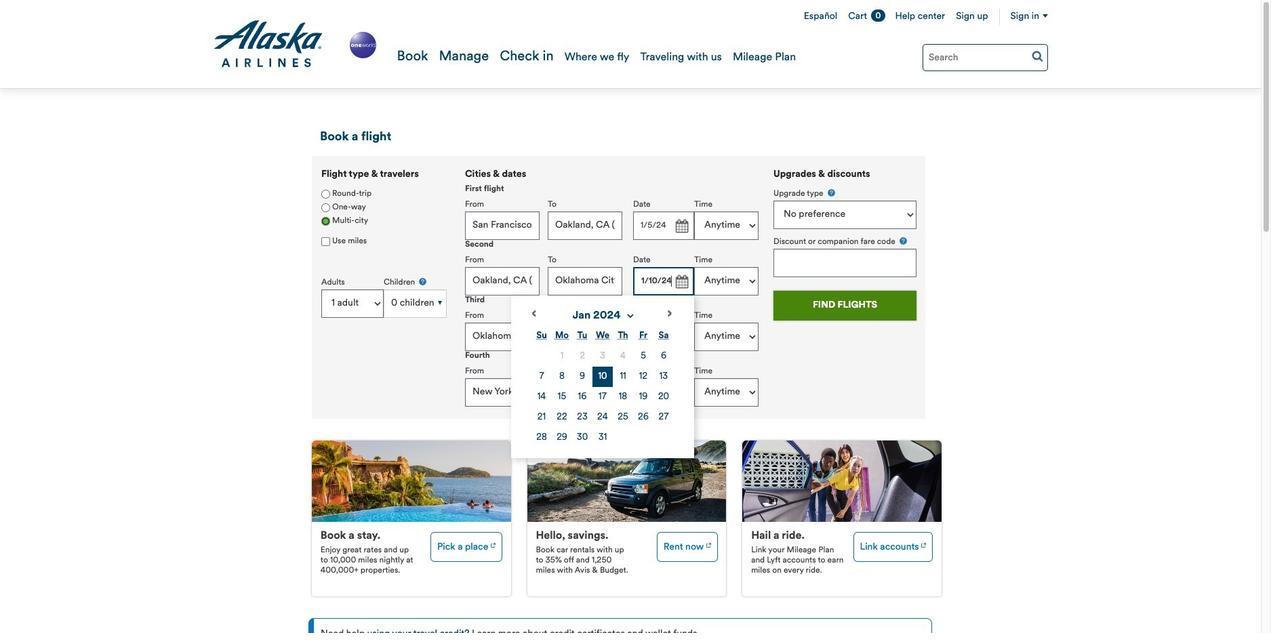 Task type: describe. For each thing, give the bounding box(es) containing it.
  radio
[[321, 203, 330, 212]]

1 row from the top
[[531, 346, 674, 367]]

Search text field
[[923, 44, 1048, 71]]

rent now image
[[706, 538, 711, 550]]

2   radio from the top
[[321, 217, 330, 225]]

book rides image
[[921, 538, 926, 550]]

search button image
[[1032, 50, 1043, 62]]

grid inside 'group'
[[531, 326, 674, 448]]

open datepicker image
[[672, 384, 691, 403]]

0 horizontal spatial group
[[312, 156, 456, 336]]

book a stay image
[[491, 538, 495, 550]]

photo of a hotel with a swimming pool and palm trees image
[[312, 441, 511, 522]]

oneworld logo image
[[347, 29, 379, 61]]

1 open datepicker image from the top
[[672, 217, 691, 236]]



Task type: locate. For each thing, give the bounding box(es) containing it.
None text field
[[465, 211, 540, 240], [633, 267, 694, 295], [548, 323, 622, 351], [633, 323, 694, 351], [465, 378, 540, 407], [548, 378, 622, 407], [465, 211, 540, 240], [633, 267, 694, 295], [548, 323, 622, 351], [633, 323, 694, 351], [465, 378, 540, 407], [548, 378, 622, 407]]

None text field
[[548, 211, 622, 240], [633, 211, 694, 240], [773, 248, 917, 277], [465, 267, 540, 295], [548, 267, 622, 295], [465, 323, 540, 351], [633, 378, 694, 407], [548, 211, 622, 240], [633, 211, 694, 240], [773, 248, 917, 277], [465, 267, 540, 295], [548, 267, 622, 295], [465, 323, 540, 351], [633, 378, 694, 407]]

2 vertical spatial open datepicker image
[[672, 328, 691, 347]]

1   radio from the top
[[321, 190, 330, 198]]

option group
[[321, 188, 447, 228]]

header nav bar navigation
[[0, 0, 1261, 89]]

open datepicker image
[[672, 217, 691, 236], [672, 272, 691, 291], [672, 328, 691, 347]]

  checkbox
[[321, 237, 330, 246]]

row
[[531, 346, 674, 367], [531, 367, 674, 387], [531, 387, 674, 407], [531, 407, 674, 428], [531, 428, 674, 448]]

grid
[[531, 326, 674, 448]]

2 horizontal spatial group
[[773, 188, 917, 277]]

cell
[[552, 346, 572, 367], [572, 346, 592, 367], [592, 346, 613, 367], [613, 346, 633, 367], [633, 346, 654, 367], [654, 346, 674, 367], [531, 367, 552, 387], [552, 367, 572, 387], [572, 367, 592, 387], [592, 367, 613, 387], [613, 367, 633, 387], [633, 367, 654, 387], [654, 367, 674, 387], [531, 387, 552, 407], [552, 387, 572, 407], [572, 387, 592, 407], [592, 387, 613, 407], [613, 387, 633, 407], [633, 387, 654, 407], [654, 387, 674, 407], [531, 407, 552, 428], [552, 407, 572, 428], [572, 407, 592, 428], [592, 407, 613, 428], [613, 407, 633, 428], [633, 407, 654, 428], [654, 407, 674, 428], [531, 428, 552, 448], [552, 428, 572, 448], [572, 428, 592, 448], [592, 428, 613, 448]]

  radio up   radio
[[321, 190, 330, 198]]

0 vertical spatial open datepicker image
[[672, 217, 691, 236]]

alaska airlines logo image
[[213, 20, 323, 68]]

2 open datepicker image from the top
[[672, 272, 691, 291]]

2 row from the top
[[531, 367, 674, 387]]

None submit
[[773, 290, 917, 320]]

0 vertical spatial   radio
[[321, 190, 330, 198]]

4 row from the top
[[531, 407, 674, 428]]

3 open datepicker image from the top
[[672, 328, 691, 347]]

1 vertical spatial   radio
[[321, 217, 330, 225]]

photo of an suv driving towards a mountain image
[[527, 441, 726, 522]]

group
[[312, 156, 456, 336], [465, 169, 759, 458], [773, 188, 917, 277]]

1 horizontal spatial group
[[465, 169, 759, 458]]

  radio
[[321, 190, 330, 198], [321, 217, 330, 225]]

  radio down   radio
[[321, 217, 330, 225]]

some kids opening a door image
[[743, 441, 942, 522]]

option group inside 'group'
[[321, 188, 447, 228]]

3 row from the top
[[531, 387, 674, 407]]

5 row from the top
[[531, 428, 674, 448]]

1 vertical spatial open datepicker image
[[672, 272, 691, 291]]



Task type: vqa. For each thing, say whether or not it's contained in the screenshot.
radio
no



